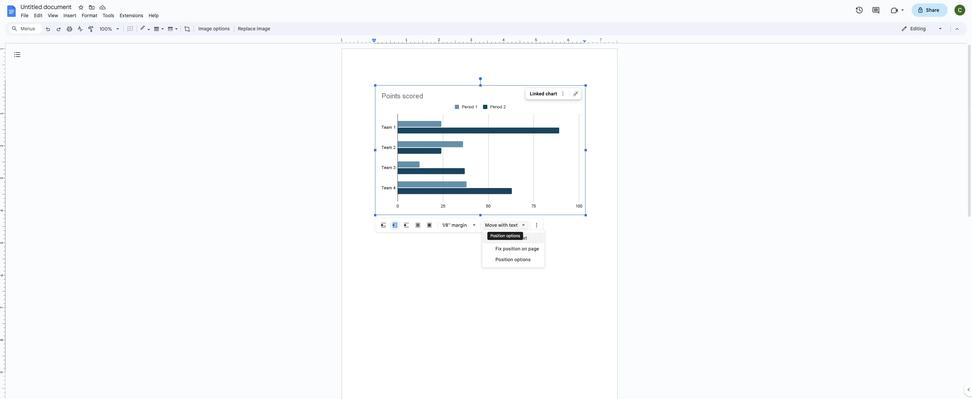 Task type: locate. For each thing, give the bounding box(es) containing it.
Star checkbox
[[76, 3, 86, 12]]

1 vertical spatial move
[[496, 236, 507, 241]]

options up "position"
[[506, 233, 520, 239]]

Behind text radio
[[413, 220, 423, 230]]

with up "position"
[[509, 236, 518, 241]]

position options down position options list box
[[491, 233, 520, 239]]

Break text radio
[[402, 220, 412, 230]]

1 horizontal spatial with
[[509, 236, 518, 241]]

0 horizontal spatial with
[[498, 222, 508, 228]]

position options
[[491, 233, 520, 239], [496, 257, 531, 262]]

move with text up "position"
[[496, 236, 527, 241]]

0 vertical spatial text
[[509, 222, 518, 228]]

with up fix
[[498, 222, 508, 228]]

page
[[529, 246, 539, 252]]

options down on
[[515, 257, 531, 262]]

text inside "list box"
[[519, 236, 527, 241]]

with
[[498, 222, 508, 228], [509, 236, 518, 241]]

0 vertical spatial options
[[213, 26, 230, 32]]

text up "position"
[[509, 222, 518, 228]]

0 vertical spatial position options
[[491, 233, 520, 239]]

help menu item
[[146, 11, 161, 20]]

format
[[82, 12, 97, 19]]

text inside position options list box
[[509, 222, 518, 228]]

0 vertical spatial move
[[485, 222, 497, 228]]

position options list box
[[482, 220, 529, 230]]

1 vertical spatial move with text
[[496, 236, 527, 241]]

position
[[491, 233, 505, 239], [496, 257, 513, 262]]

move
[[485, 222, 497, 228], [496, 236, 507, 241]]

fix position on page
[[496, 246, 539, 252]]

image
[[198, 26, 212, 32]]

tools
[[103, 12, 114, 19]]

insert menu item
[[61, 11, 79, 20]]

move inside position options list box
[[485, 222, 497, 228]]

list box containing move with text
[[482, 230, 545, 268]]

1 vertical spatial position
[[496, 257, 513, 262]]

2 vertical spatial options
[[515, 257, 531, 262]]

options right image
[[213, 26, 230, 32]]

fix
[[496, 246, 502, 252]]

0 horizontal spatial text
[[509, 222, 518, 228]]

toolbar containing 1/8" margin
[[377, 220, 542, 230]]

replace
[[238, 26, 256, 32]]

1 vertical spatial text
[[519, 236, 527, 241]]

top margin image
[[0, 49, 5, 83]]

move with text inside position options list box
[[485, 222, 518, 228]]

menu bar inside menu bar banner
[[18, 9, 161, 20]]

left margin image
[[342, 38, 376, 43]]

mode and view toolbar
[[896, 22, 963, 35]]

Rename text field
[[18, 3, 76, 11]]

position down fix
[[496, 257, 513, 262]]

margin
[[452, 222, 467, 228]]

text
[[509, 222, 518, 228], [519, 236, 527, 241]]

Wrap text radio
[[390, 220, 400, 230]]

right margin image
[[583, 38, 617, 43]]

0 vertical spatial position
[[491, 233, 505, 239]]

0 vertical spatial move with text
[[485, 222, 518, 228]]

0 vertical spatial with
[[498, 222, 508, 228]]

list box
[[482, 230, 545, 268]]

menu bar
[[18, 9, 161, 20]]

replace image
[[238, 26, 270, 32]]

1/8"
[[442, 222, 450, 228]]

Zoom text field
[[98, 24, 114, 34]]

application
[[0, 0, 972, 399]]

In front of text radio
[[424, 220, 435, 230]]

linked chart
[[530, 91, 557, 96]]

text up on
[[519, 236, 527, 241]]

1
[[341, 37, 343, 42]]

options inside button
[[213, 26, 230, 32]]

view menu item
[[45, 11, 61, 20]]

toolbar
[[377, 220, 542, 230]]

menu bar containing file
[[18, 9, 161, 20]]

extensions
[[120, 12, 143, 19]]

position down move with text option on the bottom of the page
[[491, 233, 505, 239]]

options
[[213, 26, 230, 32], [506, 233, 520, 239], [515, 257, 531, 262]]

option group
[[379, 220, 435, 230]]

share
[[926, 7, 940, 13]]

1/8" margin
[[442, 222, 467, 228]]

move with text up fix
[[485, 222, 518, 228]]

move with text
[[485, 222, 518, 228], [496, 236, 527, 241]]

linked chart options image
[[560, 90, 567, 98]]

1 horizontal spatial text
[[519, 236, 527, 241]]

position options down "position"
[[496, 257, 531, 262]]

with inside position options list box
[[498, 222, 508, 228]]

editing button
[[897, 24, 948, 34]]

help
[[149, 12, 159, 19]]

border weight image
[[153, 24, 161, 33]]

edit
[[34, 12, 42, 19]]



Task type: describe. For each thing, give the bounding box(es) containing it.
image
[[257, 26, 270, 32]]

format menu item
[[79, 11, 100, 20]]

1 vertical spatial options
[[506, 233, 520, 239]]

editing
[[911, 26, 926, 32]]

list box inside 'application'
[[482, 230, 545, 268]]

on
[[522, 246, 527, 252]]

position
[[503, 246, 521, 252]]

menu bar banner
[[0, 0, 972, 399]]

application containing share
[[0, 0, 972, 399]]

insert
[[64, 12, 76, 19]]

1 vertical spatial position options
[[496, 257, 531, 262]]

main toolbar
[[42, 24, 272, 35]]

linked
[[530, 91, 545, 96]]

image options
[[198, 26, 230, 32]]

image options button
[[195, 24, 233, 34]]

Menus field
[[8, 24, 42, 33]]

file menu item
[[18, 11, 31, 20]]

file
[[21, 12, 29, 19]]

edit menu item
[[31, 11, 45, 20]]

move with text inside "list box"
[[496, 236, 527, 241]]

option group inside 'application'
[[379, 220, 435, 230]]

In line radio
[[379, 220, 389, 230]]

move with text option
[[485, 222, 518, 228]]

Zoom field
[[97, 24, 122, 34]]

chart
[[546, 91, 557, 96]]

chart options element
[[526, 88, 583, 100]]

one eighth inch margin option
[[442, 222, 467, 228]]

extensions menu item
[[117, 11, 146, 20]]

bottom margin image
[[0, 371, 5, 399]]

view
[[48, 12, 58, 19]]

share button
[[912, 3, 948, 17]]

1 vertical spatial with
[[509, 236, 518, 241]]

border dash image
[[167, 24, 174, 33]]

replace image button
[[236, 24, 272, 34]]

tools menu item
[[100, 11, 117, 20]]



Task type: vqa. For each thing, say whether or not it's contained in the screenshot.
"amet,"
no



